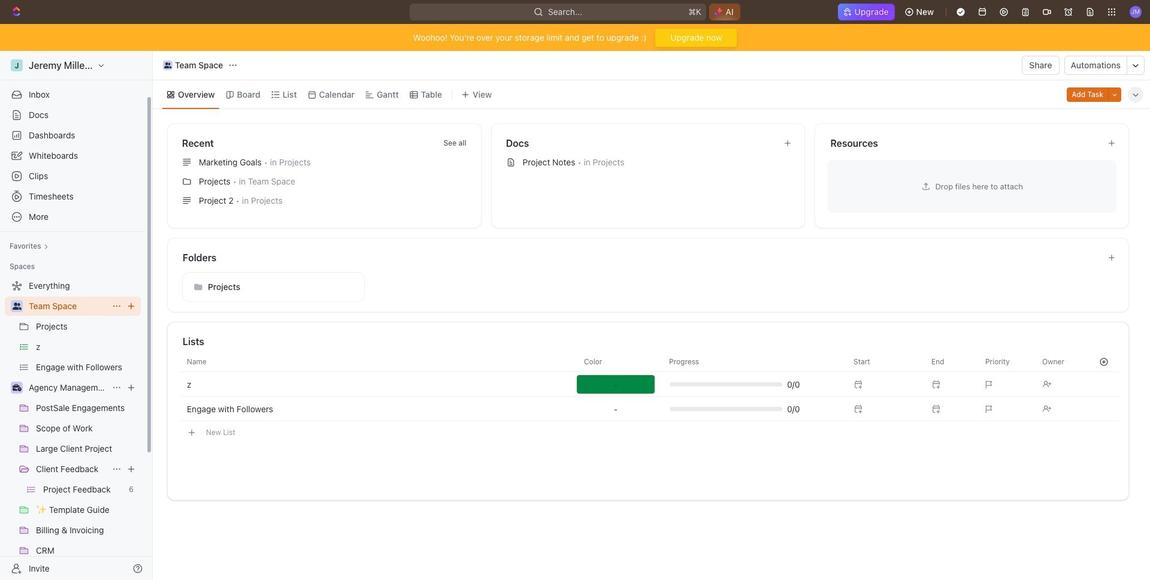 Task type: vqa. For each thing, say whether or not it's contained in the screenshot.
alert
no



Task type: describe. For each thing, give the bounding box(es) containing it.
tree inside sidebar navigation
[[5, 276, 141, 580]]

jeremy miller's workspace, , element
[[11, 59, 23, 71]]

business time image
[[12, 384, 21, 391]]



Task type: locate. For each thing, give the bounding box(es) containing it.
tree
[[5, 276, 141, 580]]

user group image
[[12, 303, 21, 310]]

user group image
[[164, 62, 172, 68]]

sidebar navigation
[[0, 51, 155, 580]]



